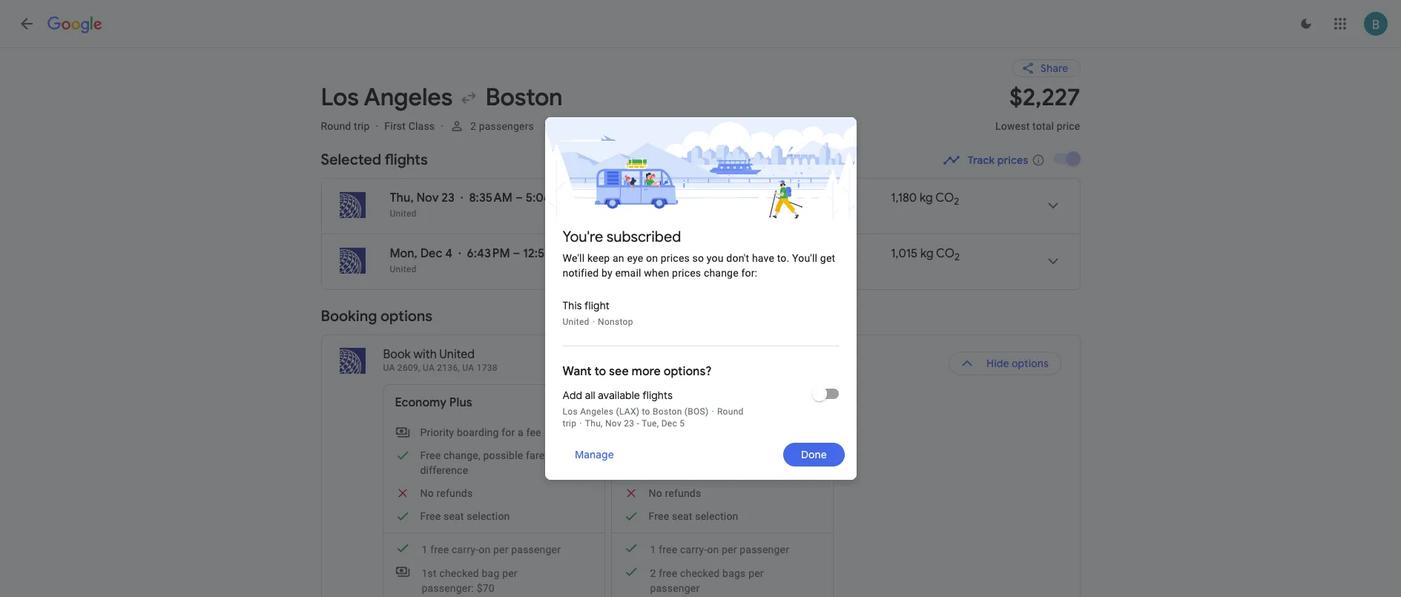 Task type: describe. For each thing, give the bounding box(es) containing it.
passengers
[[479, 120, 534, 132]]

lax inside 9 hr 7 min bos – lax
[[634, 264, 651, 275]]

for:
[[742, 267, 758, 279]]

Departure time: 6:43 PM. text field
[[467, 246, 510, 261]]

refunds for first
[[665, 487, 701, 499]]

seat for first
[[672, 510, 693, 522]]

booking options
[[321, 307, 433, 326]]

carry- for first
[[680, 544, 707, 556]]

price
[[1057, 120, 1081, 132]]

all
[[585, 389, 596, 402]]

priority boarding for a fee
[[420, 427, 541, 439]]

dec inside 'list'
[[420, 246, 443, 261]]

eye
[[627, 252, 644, 264]]

total
[[1033, 120, 1054, 132]]

difference for priority boarding for a fee
[[420, 464, 468, 476]]

los angeles
[[321, 82, 453, 113]]

to.
[[777, 252, 790, 264]]

– inside 5 hr 31 min lax – bos
[[627, 208, 633, 219]]

this flight
[[563, 299, 610, 312]]

– right 8:35 am on the top left of page
[[516, 191, 523, 206]]

notified
[[563, 267, 599, 279]]

thu, nov 23 - tue, dec 5
[[585, 418, 685, 429]]

united down this
[[563, 317, 590, 327]]

1 down 1 stop flight. element
[[747, 264, 752, 275]]

2 inside 1,180 kg co 2
[[954, 195, 960, 208]]

possible for $2,227
[[712, 450, 752, 462]]

1,180 kg co 2
[[891, 191, 960, 208]]

we'll
[[563, 252, 585, 264]]

free inside 2 free checked bags per passenger
[[659, 568, 678, 579]]

1738
[[477, 363, 498, 373]]

2 inside 1,015 kg co 2
[[955, 251, 960, 264]]

on inside you're subscribed we'll keep an eye on prices so you don't have to. you'll get notified by email when prices change for:
[[646, 252, 658, 264]]

email
[[615, 267, 641, 279]]

1 ua from the left
[[383, 363, 395, 373]]

mon, dec 4
[[390, 246, 453, 261]]

for
[[502, 427, 515, 439]]

economy plus
[[395, 395, 472, 410]]

1 up 1st
[[422, 544, 428, 556]]

track
[[968, 154, 995, 167]]

$2,227 for $2,227
[[785, 395, 821, 410]]

Flight numbers UA 2609, UA 2136, UA 1738 text field
[[383, 363, 498, 373]]

priority for economy plus
[[420, 427, 454, 439]]

nonstop flight. element
[[747, 191, 793, 208]]

per up bag
[[493, 544, 509, 556]]

hr for 9
[[620, 246, 631, 261]]

1 vertical spatial round
[[717, 407, 744, 417]]

– inside 9 hr 7 min bos – lax
[[628, 264, 634, 275]]

flight
[[585, 299, 610, 312]]

no for first
[[649, 487, 662, 499]]

no for economy plus
[[420, 487, 434, 499]]

plus
[[450, 395, 472, 410]]

none text field containing $2,227
[[996, 82, 1081, 145]]

selection for first
[[695, 510, 739, 522]]

free for first
[[659, 544, 678, 556]]

with
[[414, 347, 437, 362]]

stop
[[755, 246, 779, 261]]

united down mon,
[[390, 264, 417, 275]]

2 inside popup button
[[470, 120, 476, 132]]

first for first class
[[385, 120, 406, 132]]

selected
[[321, 151, 381, 169]]

$70
[[477, 582, 495, 594]]

learn more about tracked prices image
[[1032, 154, 1045, 167]]

$2,227 for $2,227 lowest total price
[[1010, 82, 1081, 113]]

selected flights
[[321, 151, 428, 169]]

keep
[[588, 252, 610, 264]]

boarding for first
[[686, 427, 728, 439]]

bags
[[723, 568, 746, 579]]

seat for economy plus
[[444, 510, 464, 522]]

class
[[409, 120, 435, 132]]

checked inside 2 free checked bags per passenger
[[680, 568, 720, 579]]

6:43 pm
[[467, 246, 510, 261]]

los angeles (lax) to boston (bos)
[[563, 407, 709, 417]]

 image for round trip
[[376, 120, 379, 132]]

want
[[563, 364, 592, 379]]

1 vertical spatial nonstop
[[598, 317, 633, 327]]

on for economy plus
[[479, 544, 491, 556]]

2 free checked bags per passenger
[[650, 568, 764, 594]]

boarding for economy plus
[[457, 427, 499, 439]]

9
[[610, 246, 617, 261]]

you're
[[563, 228, 603, 246]]

manage
[[575, 448, 614, 462]]

(bos)
[[685, 407, 709, 417]]

hide options button
[[949, 352, 1062, 375]]

Arrival time: 5:06 PM. text field
[[526, 191, 570, 206]]

passenger inside 2 free checked bags per passenger
[[650, 582, 700, 594]]

share
[[1041, 62, 1069, 75]]

2 vertical spatial prices
[[672, 267, 701, 279]]

30
[[766, 264, 776, 275]]

nov for thu, nov 23 - tue, dec 5
[[605, 418, 622, 429]]

1 stop 1 hr 30 min
[[747, 246, 796, 275]]

23 for thu, nov 23
[[442, 191, 455, 206]]

passenger:
[[422, 582, 474, 594]]

2 passengers button
[[444, 113, 561, 139]]

track prices
[[968, 154, 1029, 167]]

fare for $2,227
[[755, 450, 773, 462]]

options?
[[664, 364, 712, 379]]

1 horizontal spatial dec
[[662, 418, 677, 429]]

0 vertical spatial round
[[321, 120, 351, 132]]

$2,227 lowest total price
[[996, 82, 1081, 132]]

available
[[598, 389, 640, 402]]

book
[[383, 347, 411, 362]]

you
[[707, 252, 724, 264]]

departing flight on thursday, november 23. leaves los angeles international airport at 8:35 am on thursday, november 23 and arrives at boston logan international airport at 5:06 pm on thursday, november 23. element
[[390, 191, 570, 206]]

you'll
[[792, 252, 818, 264]]

change
[[704, 267, 739, 279]]

when
[[644, 267, 670, 279]]

1 horizontal spatial round trip
[[563, 407, 744, 429]]

difference for $2,227
[[649, 464, 697, 476]]

carry- for economy plus
[[452, 544, 479, 556]]

passenger for $2,227
[[740, 544, 790, 556]]

more
[[632, 364, 661, 379]]

this
[[563, 299, 582, 312]]

los for los angeles (lax) to boston (bos)
[[563, 407, 578, 417]]

get
[[820, 252, 836, 264]]

trip inside "round trip"
[[563, 418, 577, 429]]

los for los angeles
[[321, 82, 359, 113]]

booking
[[321, 307, 377, 326]]

change, for $2,227
[[672, 450, 709, 462]]

lax inside 5 hr 31 min lax – bos
[[610, 208, 627, 219]]

see
[[609, 364, 629, 379]]

subscribed
[[607, 228, 681, 246]]

done
[[801, 448, 827, 462]]

list inside main content
[[322, 179, 1080, 289]]

 image right class
[[441, 120, 444, 132]]

1 stop flight. element
[[747, 246, 779, 263]]

2136,
[[437, 363, 460, 373]]

Arrival time: 12:50 AM on  Tuesday, December 5. text field
[[523, 246, 580, 261]]

you're subscribed we'll keep an eye on prices so you don't have to. you'll get notified by email when prices change for:
[[563, 228, 836, 279]]

thu, for thu, nov 23
[[390, 191, 414, 206]]

have
[[752, 252, 775, 264]]

1 vertical spatial boston
[[653, 407, 682, 417]]

add all available flights
[[563, 389, 673, 402]]

per up bags
[[722, 544, 737, 556]]

co for 1,180 kg co
[[936, 191, 954, 206]]

first class
[[385, 120, 435, 132]]

0 horizontal spatial trip
[[354, 120, 370, 132]]

Departure time: 8:35 AM. text field
[[469, 191, 513, 206]]

layover (1 of 1) is a 1 hr 30 min layover at dulles international airport in washington. element
[[747, 263, 884, 275]]



Task type: vqa. For each thing, say whether or not it's contained in the screenshot.
Priority associated with Economy Plus
yes



Task type: locate. For each thing, give the bounding box(es) containing it.
ua down the with
[[423, 363, 435, 373]]

5 hr 31 min lax – bos
[[610, 191, 668, 219]]

free seat selection up bag
[[420, 510, 510, 522]]

1 horizontal spatial on
[[646, 252, 658, 264]]

difference down priority boarding for a fee
[[420, 464, 468, 476]]

prices
[[998, 154, 1029, 167], [661, 252, 690, 264], [672, 267, 701, 279]]

-
[[637, 418, 640, 429]]

priority for first
[[649, 427, 683, 439]]

– right 'departure time: 6:43 pm.' text field
[[513, 246, 520, 261]]

1 vertical spatial co
[[936, 246, 955, 261]]

0 vertical spatial los
[[321, 82, 359, 113]]

0 horizontal spatial nov
[[417, 191, 439, 206]]

per right bags
[[749, 568, 764, 579]]

fare for priority boarding for a fee
[[526, 450, 545, 462]]

trip up selected at the left top
[[354, 120, 370, 132]]

free seat selection for economy plus
[[420, 510, 510, 522]]

2 change, from the left
[[672, 450, 709, 462]]

2 fare from the left
[[755, 450, 773, 462]]

1 checked from the left
[[440, 568, 479, 579]]

6:43 pm – 12:50 am +1
[[467, 246, 580, 261]]

1 horizontal spatial ua
[[423, 363, 435, 373]]

0 vertical spatial boston
[[486, 82, 563, 113]]

2 difference from the left
[[649, 464, 697, 476]]

prices inside main content
[[998, 154, 1029, 167]]

checked left bags
[[680, 568, 720, 579]]

1 vertical spatial first
[[624, 395, 648, 410]]

co right '1,180'
[[936, 191, 954, 206]]

2 ua from the left
[[423, 363, 435, 373]]

1 horizontal spatial angeles
[[580, 407, 614, 417]]

Los Angeles to Boston and back text field
[[321, 82, 978, 113]]

min inside 5 hr 31 min lax – bos
[[648, 191, 668, 206]]

hr inside 9 hr 7 min bos – lax
[[620, 246, 631, 261]]

flights down first class
[[385, 151, 428, 169]]

total duration 9 hr 7 min. element
[[610, 246, 747, 263]]

co for 1,015 kg co
[[936, 246, 955, 261]]

5 down "(bos)"
[[680, 418, 685, 429]]

 image down flight
[[593, 317, 595, 327]]

0 vertical spatial min
[[648, 191, 668, 206]]

2 no refunds from the left
[[649, 487, 701, 499]]

1 horizontal spatial seat
[[672, 510, 693, 522]]

hr inside 5 hr 31 min lax – bos
[[620, 191, 631, 206]]

refunds down "priority boarding"
[[665, 487, 701, 499]]

1 difference from the left
[[420, 464, 468, 476]]

bos inside 5 hr 31 min lax – bos
[[633, 208, 651, 219]]

1 horizontal spatial fare
[[755, 450, 773, 462]]

angeles
[[364, 82, 453, 113], [580, 407, 614, 417]]

no refunds down "priority boarding"
[[649, 487, 701, 499]]

selection for economy plus
[[467, 510, 510, 522]]

don't
[[727, 252, 750, 264]]

7
[[634, 246, 640, 261]]

on up when
[[646, 252, 658, 264]]

boston up tue,
[[653, 407, 682, 417]]

passenger
[[511, 544, 561, 556], [740, 544, 790, 556], [650, 582, 700, 594]]

round
[[321, 120, 351, 132], [717, 407, 744, 417]]

1 vertical spatial bos
[[610, 264, 628, 275]]

united inside book with united ua 2609, ua 2136, ua 1738
[[439, 347, 475, 362]]

1 free carry-on per passenger up bags
[[650, 544, 790, 556]]

1st
[[422, 568, 437, 579]]

2 boarding from the left
[[686, 427, 728, 439]]

0 vertical spatial to
[[595, 364, 606, 379]]

0 vertical spatial co
[[936, 191, 954, 206]]

1 vertical spatial thu,
[[585, 418, 603, 429]]

1 horizontal spatial change,
[[672, 450, 709, 462]]

free change, possible fare difference for priority boarding for a fee
[[420, 450, 545, 476]]

2 refunds from the left
[[665, 487, 701, 499]]

refunds
[[437, 487, 473, 499], [665, 487, 701, 499]]

nov
[[417, 191, 439, 206], [605, 418, 622, 429]]

0 vertical spatial round trip
[[321, 120, 370, 132]]

8:35 am
[[469, 191, 513, 206]]

list containing thu, nov 23
[[322, 179, 1080, 289]]

round trip
[[321, 120, 370, 132], [563, 407, 744, 429]]

$2,227 up the 'total'
[[1010, 82, 1081, 113]]

per inside 2 free checked bags per passenger
[[749, 568, 764, 579]]

0 vertical spatial dec
[[420, 246, 443, 261]]

1 horizontal spatial round
[[717, 407, 744, 417]]

done button
[[783, 437, 845, 473]]

mon,
[[390, 246, 418, 261]]

1 vertical spatial nov
[[605, 418, 622, 429]]

0 vertical spatial $2,227
[[1010, 82, 1081, 113]]

free change, possible fare difference for $2,227
[[649, 450, 773, 476]]

seat up 2 free checked bags per passenger
[[672, 510, 693, 522]]

kg right '1,180'
[[920, 191, 933, 206]]

0 horizontal spatial round
[[321, 120, 351, 132]]

8:35 am – 5:06 pm
[[469, 191, 570, 206]]

2 selection from the left
[[695, 510, 739, 522]]

trip down $2,045
[[563, 418, 577, 429]]

1 horizontal spatial free seat selection
[[649, 510, 739, 522]]

0 vertical spatial prices
[[998, 154, 1029, 167]]

ua left "1738"
[[463, 363, 474, 373]]

2 seat from the left
[[672, 510, 693, 522]]

0 horizontal spatial boarding
[[457, 427, 499, 439]]

options for hide options
[[1012, 357, 1050, 370]]

an
[[613, 252, 625, 264]]

0 horizontal spatial free change, possible fare difference
[[420, 450, 545, 476]]

lax down 7 on the top
[[634, 264, 651, 275]]

hr left 31
[[620, 191, 631, 206]]

nonstop
[[747, 191, 793, 206], [598, 317, 633, 327]]

1 boarding from the left
[[457, 427, 499, 439]]

united up 2136,
[[439, 347, 475, 362]]

bos inside 9 hr 7 min bos – lax
[[610, 264, 628, 275]]

angeles for los angeles (lax) to boston (bos)
[[580, 407, 614, 417]]

nov inside 'list'
[[417, 191, 439, 206]]

0 horizontal spatial seat
[[444, 510, 464, 522]]

boarding left for
[[457, 427, 499, 439]]

0 horizontal spatial 5
[[610, 191, 617, 206]]

want to see more options?
[[563, 364, 712, 379]]

carry- up the 1st checked bag per passenger:
[[452, 544, 479, 556]]

go back image
[[18, 15, 36, 33]]

nonstop up stop
[[747, 191, 793, 206]]

hr left the 30
[[755, 264, 763, 275]]

1 vertical spatial kg
[[921, 246, 934, 261]]

1 horizontal spatial 1 free carry-on per passenger
[[650, 544, 790, 556]]

1 horizontal spatial nov
[[605, 418, 622, 429]]

no refunds down priority boarding for a fee
[[420, 487, 473, 499]]

no refunds
[[420, 487, 473, 499], [649, 487, 701, 499]]

free change, possible fare difference down priority boarding for a fee
[[420, 450, 545, 476]]

boston up passengers
[[486, 82, 563, 113]]

add
[[563, 389, 583, 402]]

1,180
[[891, 191, 917, 206]]

lax up the subscribed
[[610, 208, 627, 219]]

2 priority from the left
[[649, 427, 683, 439]]

hide options
[[987, 357, 1050, 370]]

0 horizontal spatial change,
[[444, 450, 481, 462]]

2 no from the left
[[649, 487, 662, 499]]

united down thu, nov 23
[[390, 208, 417, 219]]

free seat selection for first
[[649, 510, 739, 522]]

$2,227 up done button
[[785, 395, 821, 410]]

min for 5 hr 31 min
[[648, 191, 668, 206]]

1 horizontal spatial possible
[[712, 450, 752, 462]]

0 horizontal spatial 23
[[442, 191, 455, 206]]

1 horizontal spatial bos
[[633, 208, 651, 219]]

 image left 8:35 am on the top left of page
[[461, 191, 463, 206]]

on for first
[[707, 544, 719, 556]]

2 horizontal spatial ua
[[463, 363, 474, 373]]

min right the 30
[[778, 264, 794, 275]]

1 free carry-on per passenger
[[422, 544, 561, 556], [650, 544, 790, 556]]

list
[[322, 179, 1080, 289]]

0 horizontal spatial no refunds
[[420, 487, 473, 499]]

options inside hide options dropdown button
[[1012, 357, 1050, 370]]

co inside 1,180 kg co 2
[[936, 191, 954, 206]]

$2,227 inside the '$2,227 lowest total price'
[[1010, 82, 1081, 113]]

angeles up first class
[[364, 82, 453, 113]]

per inside the 1st checked bag per passenger:
[[502, 568, 518, 579]]

min inside 1 stop 1 hr 30 min
[[778, 264, 794, 275]]

free for economy plus
[[431, 544, 449, 556]]

1 free carry-on per passenger up bag
[[422, 544, 561, 556]]

min inside 9 hr 7 min bos – lax
[[643, 246, 663, 261]]

1 carry- from the left
[[452, 544, 479, 556]]

0 horizontal spatial selection
[[467, 510, 510, 522]]

2 passengers
[[470, 120, 534, 132]]

hr inside 1 stop 1 hr 30 min
[[755, 264, 763, 275]]

0 horizontal spatial lax
[[610, 208, 627, 219]]

bos down 31
[[633, 208, 651, 219]]

None text field
[[996, 82, 1081, 145]]

1 free carry-on per passenger for economy plus
[[422, 544, 561, 556]]

1 horizontal spatial refunds
[[665, 487, 701, 499]]

4
[[445, 246, 453, 261]]

kg for 1,180
[[920, 191, 933, 206]]

bos down 9
[[610, 264, 628, 275]]

los down add
[[563, 407, 578, 417]]

1 horizontal spatial priority
[[649, 427, 683, 439]]

1 up 2 free checked bags per passenger
[[650, 544, 656, 556]]

0 horizontal spatial fare
[[526, 450, 545, 462]]

1 free carry-on per passenger for first
[[650, 544, 790, 556]]

refunds down priority boarding for a fee
[[437, 487, 473, 499]]

1 horizontal spatial lax
[[634, 264, 651, 275]]

flights inside main content
[[385, 151, 428, 169]]

1 horizontal spatial checked
[[680, 568, 720, 579]]

kg inside 1,180 kg co 2
[[920, 191, 933, 206]]

0 horizontal spatial los
[[321, 82, 359, 113]]

per right bag
[[502, 568, 518, 579]]

0 vertical spatial nonstop
[[747, 191, 793, 206]]

flights
[[385, 151, 428, 169], [643, 389, 673, 402]]

free up 1st
[[431, 544, 449, 556]]

boarding down "(bos)"
[[686, 427, 728, 439]]

1 vertical spatial dec
[[662, 418, 677, 429]]

– up the subscribed
[[627, 208, 633, 219]]

main content containing los angeles
[[321, 47, 1081, 597]]

– right an
[[628, 264, 634, 275]]

1,015
[[891, 246, 918, 261]]

change, down priority boarding for a fee
[[444, 450, 481, 462]]

share button
[[1013, 59, 1081, 77]]

possible down for
[[483, 450, 523, 462]]

fare
[[526, 450, 545, 462], [755, 450, 773, 462]]

angeles down all
[[580, 407, 614, 417]]

los up selected at the left top
[[321, 82, 359, 113]]

2 free change, possible fare difference from the left
[[649, 450, 773, 476]]

prices left so
[[661, 252, 690, 264]]

carry- up 2 free checked bags per passenger
[[680, 544, 707, 556]]

boston inside main content
[[486, 82, 563, 113]]

0 horizontal spatial difference
[[420, 464, 468, 476]]

hr for 5
[[620, 191, 631, 206]]

1 selection from the left
[[467, 510, 510, 522]]

no refunds for economy plus
[[420, 487, 473, 499]]

1 refunds from the left
[[437, 487, 473, 499]]

1 free seat selection from the left
[[420, 510, 510, 522]]

1 1 free carry-on per passenger from the left
[[422, 544, 561, 556]]

0 horizontal spatial ua
[[383, 363, 395, 373]]

1 horizontal spatial no refunds
[[649, 487, 701, 499]]

ua
[[383, 363, 395, 373], [423, 363, 435, 373], [463, 363, 474, 373]]

0 horizontal spatial boston
[[486, 82, 563, 113]]

0 vertical spatial options
[[381, 307, 433, 326]]

1 no refunds from the left
[[420, 487, 473, 499]]

round right "(bos)"
[[717, 407, 744, 417]]

1 vertical spatial to
[[642, 407, 651, 417]]

min right 7 on the top
[[643, 246, 663, 261]]

 image for thu, nov 23
[[461, 191, 463, 206]]

1 horizontal spatial trip
[[563, 418, 577, 429]]

0 horizontal spatial dec
[[420, 246, 443, 261]]

checked inside the 1st checked bag per passenger:
[[440, 568, 479, 579]]

free seat selection up 2 free checked bags per passenger
[[649, 510, 739, 522]]

tue,
[[642, 418, 659, 429]]

31
[[634, 191, 645, 206]]

refunds for economy plus
[[437, 487, 473, 499]]

1 horizontal spatial nonstop
[[747, 191, 793, 206]]

nov for thu, nov 23
[[417, 191, 439, 206]]

change,
[[444, 450, 481, 462], [672, 450, 709, 462]]

1 change, from the left
[[444, 450, 481, 462]]

23 for thu, nov 23 - tue, dec 5
[[624, 418, 635, 429]]

2 horizontal spatial on
[[707, 544, 719, 556]]

dec
[[420, 246, 443, 261], [662, 418, 677, 429]]

5 left 31
[[610, 191, 617, 206]]

seat up the 1st checked bag per passenger:
[[444, 510, 464, 522]]

0 horizontal spatial bos
[[610, 264, 628, 275]]

hr left 7 on the top
[[620, 246, 631, 261]]

round up selected at the left top
[[321, 120, 351, 132]]

options up book
[[381, 307, 433, 326]]

free up 2 free checked bags per passenger
[[659, 544, 678, 556]]

2 checked from the left
[[680, 568, 720, 579]]

5
[[610, 191, 617, 206], [680, 418, 685, 429]]

boarding
[[457, 427, 499, 439], [686, 427, 728, 439]]

priority right -
[[649, 427, 683, 439]]

1 vertical spatial los
[[563, 407, 578, 417]]

0 horizontal spatial carry-
[[452, 544, 479, 556]]

co inside 1,015 kg co 2
[[936, 246, 955, 261]]

thu,
[[390, 191, 414, 206], [585, 418, 603, 429]]

1 possible from the left
[[483, 450, 523, 462]]

1
[[747, 246, 752, 261], [747, 264, 752, 275], [422, 544, 428, 556], [650, 544, 656, 556]]

5:06 pm
[[526, 191, 570, 206]]

main content
[[321, 47, 1081, 597]]

12:50 am
[[523, 246, 573, 261]]

1 vertical spatial trip
[[563, 418, 577, 429]]

1 horizontal spatial $2,227
[[1010, 82, 1081, 113]]

to
[[595, 364, 606, 379], [642, 407, 651, 417]]

kg right 1,015
[[921, 246, 934, 261]]

selection up bags
[[695, 510, 739, 522]]

book with united ua 2609, ua 2136, ua 1738
[[383, 347, 498, 373]]

1 horizontal spatial free change, possible fare difference
[[649, 450, 773, 476]]

0 vertical spatial nov
[[417, 191, 439, 206]]

23 left 8:35 am on the top left of page
[[442, 191, 455, 206]]

thu, down all
[[585, 418, 603, 429]]

 image down los angeles
[[376, 120, 379, 132]]

change, for priority boarding for a fee
[[444, 450, 481, 462]]

to left see
[[595, 364, 606, 379]]

1 horizontal spatial 5
[[680, 418, 685, 429]]

1 vertical spatial flights
[[643, 389, 673, 402]]

nov up mon, dec 4
[[417, 191, 439, 206]]

1 left have
[[747, 246, 752, 261]]

nonstop down flight
[[598, 317, 633, 327]]

first up thu, nov 23 - tue, dec 5
[[624, 395, 648, 410]]

0 horizontal spatial possible
[[483, 450, 523, 462]]

2609,
[[398, 363, 420, 373]]

nonstop inside 'list'
[[747, 191, 793, 206]]

total duration 5 hr 31 min. element
[[610, 191, 747, 208]]

seat
[[444, 510, 464, 522], [672, 510, 693, 522]]

bag
[[482, 568, 500, 579]]

1 horizontal spatial 23
[[624, 418, 635, 429]]

1 horizontal spatial first
[[624, 395, 648, 410]]

23 left -
[[624, 418, 635, 429]]

– inside 6:43 pm – 12:50 am +1
[[513, 246, 520, 261]]

free change, possible fare difference
[[420, 450, 545, 476], [649, 450, 773, 476]]

1 free change, possible fare difference from the left
[[420, 450, 545, 476]]

passenger for $2,045
[[511, 544, 561, 556]]

0 horizontal spatial thu,
[[390, 191, 414, 206]]

1 priority from the left
[[420, 427, 454, 439]]

1st checked bag per passenger:
[[422, 568, 518, 594]]

5 inside 5 hr 31 min lax – bos
[[610, 191, 617, 206]]

by
[[602, 267, 613, 279]]

thu, for thu, nov 23 - tue, dec 5
[[585, 418, 603, 429]]

1 horizontal spatial boston
[[653, 407, 682, 417]]

co right 1,015
[[936, 246, 955, 261]]

flights down the more
[[643, 389, 673, 402]]

1 kg from the top
[[920, 191, 933, 206]]

0 horizontal spatial passenger
[[511, 544, 561, 556]]

1 seat from the left
[[444, 510, 464, 522]]

on
[[646, 252, 658, 264], [479, 544, 491, 556], [707, 544, 719, 556]]

(lax)
[[616, 407, 640, 417]]

first left class
[[385, 120, 406, 132]]

2 vertical spatial hr
[[755, 264, 763, 275]]

nov down (lax)
[[605, 418, 622, 429]]

3 ua from the left
[[463, 363, 474, 373]]

free left bags
[[659, 568, 678, 579]]

–
[[516, 191, 523, 206], [627, 208, 633, 219], [513, 246, 520, 261], [628, 264, 634, 275]]

0 horizontal spatial on
[[479, 544, 491, 556]]

on up 2 free checked bags per passenger
[[707, 544, 719, 556]]

0 horizontal spatial angeles
[[364, 82, 453, 113]]

0 horizontal spatial nonstop
[[598, 317, 633, 327]]

fare left done button
[[755, 450, 773, 462]]

min for 9 hr 7 min
[[643, 246, 663, 261]]

0 horizontal spatial refunds
[[437, 487, 473, 499]]

kg for 1,015
[[921, 246, 934, 261]]

boston
[[486, 82, 563, 113], [653, 407, 682, 417]]

possible down "priority boarding"
[[712, 450, 752, 462]]

possible for priority boarding for a fee
[[483, 450, 523, 462]]

2 horizontal spatial passenger
[[740, 544, 790, 556]]

0 horizontal spatial no
[[420, 487, 434, 499]]

1 vertical spatial prices
[[661, 252, 690, 264]]

return flight on monday, december 4. leaves boston logan international airport at 6:43 pm on monday, december 4 and arrives at los angeles international airport at 12:50 am on tuesday, december 5. element
[[390, 246, 580, 261]]

thu, nov 23
[[390, 191, 455, 206]]

selection up bag
[[467, 510, 510, 522]]

change, down "priority boarding"
[[672, 450, 709, 462]]

1 no from the left
[[420, 487, 434, 499]]

2 kg from the top
[[921, 246, 934, 261]]

2 vertical spatial min
[[778, 264, 794, 275]]

difference down "priority boarding"
[[649, 464, 697, 476]]

options right hide
[[1012, 357, 1050, 370]]

0 horizontal spatial priority
[[420, 427, 454, 439]]

2 1 free carry-on per passenger from the left
[[650, 544, 790, 556]]

kg inside 1,015 kg co 2
[[921, 246, 934, 261]]

0 vertical spatial first
[[385, 120, 406, 132]]

0 horizontal spatial 1 free carry-on per passenger
[[422, 544, 561, 556]]

 image
[[376, 120, 379, 132], [441, 120, 444, 132], [461, 191, 463, 206], [593, 317, 595, 327]]

$2,227
[[1010, 82, 1081, 113], [785, 395, 821, 410]]

hide
[[987, 357, 1010, 370]]

2 inside 2 free checked bags per passenger
[[650, 568, 656, 579]]

options for booking options
[[381, 307, 433, 326]]

2 free seat selection from the left
[[649, 510, 739, 522]]

dec right tue,
[[662, 418, 677, 429]]

 image for united
[[593, 317, 595, 327]]

dec left 4
[[420, 246, 443, 261]]

0 vertical spatial trip
[[354, 120, 370, 132]]

prices left 'learn more about tracked prices' icon
[[998, 154, 1029, 167]]

first for first
[[624, 395, 648, 410]]

0 horizontal spatial to
[[595, 364, 606, 379]]

priority
[[420, 427, 454, 439], [649, 427, 683, 439]]

free
[[420, 450, 441, 462], [649, 450, 669, 462], [420, 510, 441, 522], [649, 510, 669, 522]]

fee
[[526, 427, 541, 439]]

0 vertical spatial 5
[[610, 191, 617, 206]]

bos
[[633, 208, 651, 219], [610, 264, 628, 275]]

2227 us dollars element
[[1010, 82, 1081, 113]]

1 horizontal spatial flights
[[643, 389, 673, 402]]

fare down fee
[[526, 450, 545, 462]]

+1
[[573, 246, 580, 255]]

1 horizontal spatial los
[[563, 407, 578, 417]]

1 vertical spatial 5
[[680, 418, 685, 429]]

1 fare from the left
[[526, 450, 545, 462]]

co
[[936, 191, 954, 206], [936, 246, 955, 261]]

2 carry- from the left
[[680, 544, 707, 556]]

angeles for los angeles
[[364, 82, 453, 113]]

free change, possible fare difference down "priority boarding"
[[649, 450, 773, 476]]

9 hr 7 min bos – lax
[[610, 246, 663, 275]]

2 possible from the left
[[712, 450, 752, 462]]

1 vertical spatial 23
[[624, 418, 635, 429]]

1 vertical spatial lax
[[634, 264, 651, 275]]

first checked bag costs 70 us dollars per passenger element
[[395, 565, 569, 596]]

0 vertical spatial lax
[[610, 208, 627, 219]]

1 horizontal spatial options
[[1012, 357, 1050, 370]]

1 vertical spatial min
[[643, 246, 663, 261]]

first
[[385, 120, 406, 132], [624, 395, 648, 410]]

prices down so
[[672, 267, 701, 279]]

economy
[[395, 395, 447, 410]]

a
[[518, 427, 524, 439]]

no refunds for first
[[649, 487, 701, 499]]

1 vertical spatial $2,227
[[785, 395, 821, 410]]

checked up passenger:
[[440, 568, 479, 579]]



